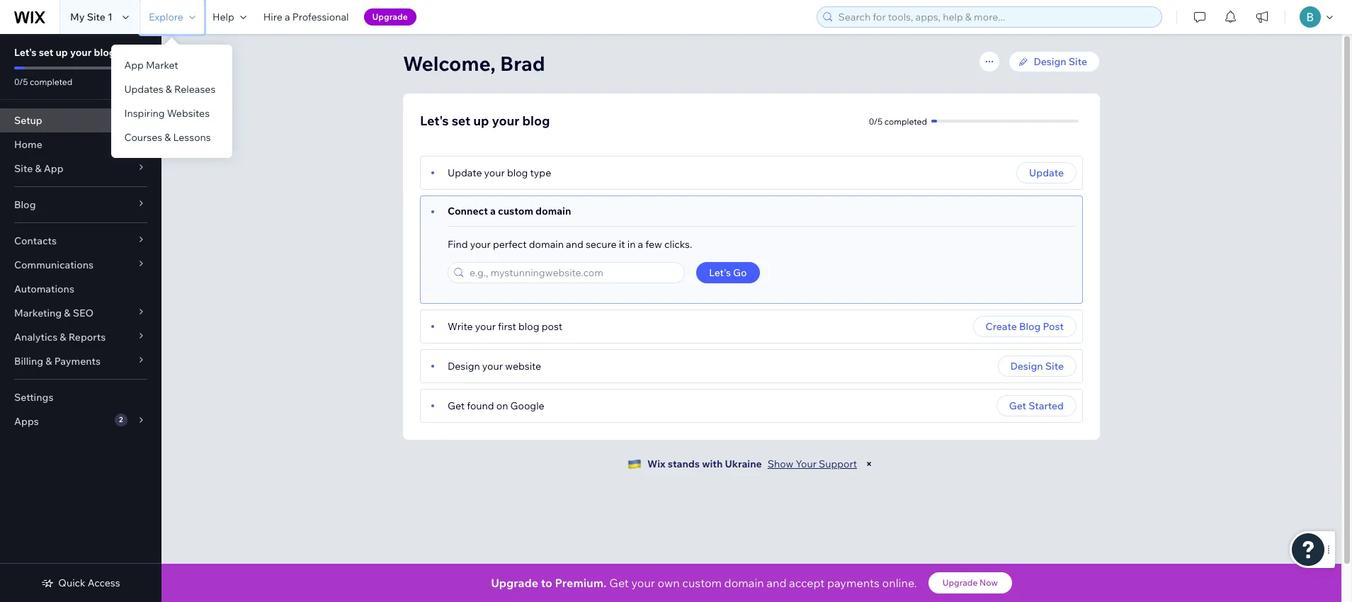 Task type: describe. For each thing, give the bounding box(es) containing it.
your up the connect a custom domain
[[484, 167, 505, 179]]

market
[[146, 59, 178, 72]]

site & app
[[14, 162, 63, 175]]

& for courses
[[165, 131, 171, 144]]

write
[[448, 320, 473, 333]]

up inside sidebar element
[[56, 46, 68, 59]]

create blog post
[[986, 320, 1065, 333]]

your inside sidebar element
[[70, 46, 92, 59]]

0 vertical spatial app
[[124, 59, 144, 72]]

a for professional
[[285, 11, 290, 23]]

go
[[734, 266, 747, 279]]

create blog post button
[[973, 316, 1077, 337]]

first
[[498, 320, 517, 333]]

inspiring websites
[[124, 107, 210, 120]]

billing & payments
[[14, 355, 101, 368]]

home link
[[0, 133, 162, 157]]

blog inside create blog post button
[[1020, 320, 1041, 333]]

courses & lessons link
[[112, 125, 233, 150]]

2 vertical spatial domain
[[725, 576, 765, 590]]

website
[[505, 360, 542, 373]]

your left own
[[632, 576, 655, 590]]

let's inside sidebar element
[[14, 46, 37, 59]]

let's go
[[709, 266, 747, 279]]

communications
[[14, 259, 94, 271]]

blog up type
[[523, 113, 550, 129]]

accept
[[790, 576, 825, 590]]

inspiring websites link
[[112, 101, 233, 125]]

wix stands with ukraine show your support
[[648, 458, 858, 471]]

hire
[[263, 11, 283, 23]]

1
[[108, 11, 113, 23]]

1 vertical spatial set
[[452, 113, 471, 129]]

my
[[70, 11, 85, 23]]

& for billing
[[46, 355, 52, 368]]

welcome, brad
[[403, 51, 546, 76]]

billing
[[14, 355, 43, 368]]

your left "first"
[[475, 320, 496, 333]]

app inside popup button
[[44, 162, 63, 175]]

websites
[[167, 107, 210, 120]]

& for marketing
[[64, 307, 71, 320]]

show
[[768, 458, 794, 471]]

type
[[530, 167, 552, 179]]

post
[[542, 320, 563, 333]]

in
[[628, 238, 636, 251]]

contacts
[[14, 235, 57, 247]]

explore
[[149, 11, 183, 23]]

settings link
[[0, 386, 162, 410]]

quick
[[58, 577, 86, 590]]

get for get found on google
[[448, 400, 465, 412]]

2 horizontal spatial a
[[638, 238, 644, 251]]

blog inside blog popup button
[[14, 198, 36, 211]]

app market link
[[112, 53, 233, 77]]

contacts button
[[0, 229, 162, 253]]

find
[[448, 238, 468, 251]]

upgrade for upgrade
[[372, 11, 408, 22]]

your right 'find'
[[470, 238, 491, 251]]

1 vertical spatial let's set up your blog
[[420, 113, 550, 129]]

analytics & reports
[[14, 331, 106, 344]]

automations
[[14, 283, 74, 296]]

quick access button
[[41, 577, 120, 590]]

it
[[619, 238, 625, 251]]

connect
[[448, 205, 488, 218]]

design down write
[[448, 360, 480, 373]]

update button
[[1017, 162, 1077, 184]]

design your website
[[448, 360, 542, 373]]

0/5 completed inside sidebar element
[[14, 77, 72, 87]]

inspiring
[[124, 107, 165, 120]]

marketing & seo
[[14, 307, 94, 320]]

hire a professional link
[[255, 0, 358, 34]]

update for update
[[1030, 167, 1065, 179]]

blog left type
[[507, 167, 528, 179]]

courses
[[124, 131, 162, 144]]

communications button
[[0, 253, 162, 277]]

1 vertical spatial and
[[767, 576, 787, 590]]

hire a professional
[[263, 11, 349, 23]]

let's inside button
[[709, 266, 731, 279]]

your up update your blog type
[[492, 113, 520, 129]]

welcome,
[[403, 51, 496, 76]]

domain for perfect
[[529, 238, 564, 251]]

1 horizontal spatial up
[[474, 113, 489, 129]]

own
[[658, 576, 680, 590]]

courses & lessons
[[124, 131, 211, 144]]

found
[[467, 400, 494, 412]]

blog right "first"
[[519, 320, 540, 333]]

support
[[819, 458, 858, 471]]

upgrade button
[[364, 9, 417, 26]]

let's go button
[[697, 262, 760, 283]]

design site button
[[998, 356, 1077, 377]]

now
[[980, 578, 999, 588]]

post
[[1044, 320, 1065, 333]]

premium.
[[555, 576, 607, 590]]

upgrade now button
[[929, 573, 1013, 594]]

billing & payments button
[[0, 349, 162, 374]]

design site link
[[1009, 51, 1101, 72]]

get started button
[[997, 395, 1077, 417]]



Task type: vqa. For each thing, say whether or not it's contained in the screenshot.
Back
no



Task type: locate. For each thing, give the bounding box(es) containing it.
custom right own
[[683, 576, 722, 590]]

perfect
[[493, 238, 527, 251]]

custom
[[498, 205, 534, 218], [683, 576, 722, 590]]

automations link
[[0, 277, 162, 301]]

home
[[14, 138, 42, 151]]

0/5 inside sidebar element
[[14, 77, 28, 87]]

1 horizontal spatial update
[[1030, 167, 1065, 179]]

design down 'search for tools, apps, help & more...' field on the top right of the page
[[1034, 55, 1067, 68]]

a
[[285, 11, 290, 23], [490, 205, 496, 218], [638, 238, 644, 251]]

e.g., mystunningwebsite.com field
[[466, 263, 680, 283]]

connect a custom domain
[[448, 205, 571, 218]]

setup link
[[0, 108, 162, 133]]

clicks.
[[665, 238, 693, 251]]

design down 'create blog post'
[[1011, 360, 1044, 373]]

site & app button
[[0, 157, 162, 181]]

and
[[566, 238, 584, 251], [767, 576, 787, 590]]

up up setup link
[[56, 46, 68, 59]]

on
[[497, 400, 508, 412]]

0 horizontal spatial get
[[448, 400, 465, 412]]

& left 'reports'
[[60, 331, 66, 344]]

a right hire
[[285, 11, 290, 23]]

find your perfect domain and secure it in a few clicks.
[[448, 238, 693, 251]]

reports
[[69, 331, 106, 344]]

blog down 1
[[94, 46, 115, 59]]

domain up the find your perfect domain and secure it in a few clicks.
[[536, 205, 571, 218]]

upgrade
[[372, 11, 408, 22], [491, 576, 539, 590], [943, 578, 978, 588]]

updates
[[124, 83, 164, 96]]

2 horizontal spatial get
[[1010, 400, 1027, 412]]

1 horizontal spatial set
[[452, 113, 471, 129]]

setup
[[14, 114, 42, 127]]

lessons
[[173, 131, 211, 144]]

completed
[[30, 77, 72, 87], [885, 116, 928, 127]]

brad
[[500, 51, 546, 76]]

update
[[448, 167, 482, 179], [1030, 167, 1065, 179]]

1 vertical spatial design site
[[1011, 360, 1065, 373]]

access
[[88, 577, 120, 590]]

1 horizontal spatial let's set up your blog
[[420, 113, 550, 129]]

get
[[448, 400, 465, 412], [1010, 400, 1027, 412], [610, 576, 629, 590]]

2 horizontal spatial upgrade
[[943, 578, 978, 588]]

0 vertical spatial domain
[[536, 205, 571, 218]]

1 vertical spatial custom
[[683, 576, 722, 590]]

1 update from the left
[[448, 167, 482, 179]]

blog left post
[[1020, 320, 1041, 333]]

your
[[70, 46, 92, 59], [492, 113, 520, 129], [484, 167, 505, 179], [470, 238, 491, 251], [475, 320, 496, 333], [483, 360, 503, 373], [632, 576, 655, 590]]

2 horizontal spatial let's
[[709, 266, 731, 279]]

apps
[[14, 415, 39, 428]]

0 horizontal spatial 0/5 completed
[[14, 77, 72, 87]]

1 vertical spatial 0/5 completed
[[869, 116, 928, 127]]

online.
[[883, 576, 918, 590]]

0 vertical spatial and
[[566, 238, 584, 251]]

write your first blog post
[[448, 320, 563, 333]]

design inside 'button'
[[1011, 360, 1044, 373]]

1 vertical spatial 0/5
[[869, 116, 883, 127]]

and left secure
[[566, 238, 584, 251]]

0 vertical spatial let's
[[14, 46, 37, 59]]

set down the welcome, on the left top of the page
[[452, 113, 471, 129]]

blog
[[14, 198, 36, 211], [1020, 320, 1041, 333]]

domain
[[536, 205, 571, 218], [529, 238, 564, 251], [725, 576, 765, 590]]

analytics
[[14, 331, 58, 344]]

0 vertical spatial custom
[[498, 205, 534, 218]]

upgrade for upgrade to premium. get your own custom domain and accept payments online.
[[491, 576, 539, 590]]

1 vertical spatial completed
[[885, 116, 928, 127]]

0 vertical spatial blog
[[14, 198, 36, 211]]

payments
[[828, 576, 880, 590]]

0/5 completed
[[14, 77, 72, 87], [869, 116, 928, 127]]

upgrade left to
[[491, 576, 539, 590]]

your down my
[[70, 46, 92, 59]]

let's set up your blog up update your blog type
[[420, 113, 550, 129]]

domain left accept
[[725, 576, 765, 590]]

let's set up your blog down my
[[14, 46, 115, 59]]

stands
[[668, 458, 700, 471]]

1 vertical spatial domain
[[529, 238, 564, 251]]

a right connect
[[490, 205, 496, 218]]

1 vertical spatial let's
[[420, 113, 449, 129]]

0 horizontal spatial let's set up your blog
[[14, 46, 115, 59]]

your
[[796, 458, 817, 471]]

1 horizontal spatial app
[[124, 59, 144, 72]]

0 horizontal spatial a
[[285, 11, 290, 23]]

started
[[1029, 400, 1065, 412]]

get left started
[[1010, 400, 1027, 412]]

payments
[[54, 355, 101, 368]]

2 update from the left
[[1030, 167, 1065, 179]]

1 horizontal spatial and
[[767, 576, 787, 590]]

2
[[119, 415, 123, 425]]

domain right perfect
[[529, 238, 564, 251]]

professional
[[292, 11, 349, 23]]

sidebar element
[[0, 34, 162, 602]]

1 horizontal spatial 0/5
[[869, 116, 883, 127]]

wix
[[648, 458, 666, 471]]

1 horizontal spatial completed
[[885, 116, 928, 127]]

1 horizontal spatial let's
[[420, 113, 449, 129]]

1 vertical spatial blog
[[1020, 320, 1041, 333]]

update your blog type
[[448, 167, 552, 179]]

0 horizontal spatial let's
[[14, 46, 37, 59]]

set inside sidebar element
[[39, 46, 53, 59]]

1 horizontal spatial upgrade
[[491, 576, 539, 590]]

let's set up your blog inside sidebar element
[[14, 46, 115, 59]]

& down home at the left top of the page
[[35, 162, 42, 175]]

releases
[[174, 83, 216, 96]]

0 horizontal spatial upgrade
[[372, 11, 408, 22]]

a for custom
[[490, 205, 496, 218]]

blog button
[[0, 193, 162, 217]]

&
[[166, 83, 172, 96], [165, 131, 171, 144], [35, 162, 42, 175], [64, 307, 71, 320], [60, 331, 66, 344], [46, 355, 52, 368]]

to
[[541, 576, 553, 590]]

0 horizontal spatial set
[[39, 46, 53, 59]]

create
[[986, 320, 1018, 333]]

upgrade right professional
[[372, 11, 408, 22]]

show your support button
[[768, 458, 858, 471]]

get found on google
[[448, 400, 545, 412]]

blog inside sidebar element
[[94, 46, 115, 59]]

domain for custom
[[536, 205, 571, 218]]

app down home link
[[44, 162, 63, 175]]

1 horizontal spatial blog
[[1020, 320, 1041, 333]]

up up update your blog type
[[474, 113, 489, 129]]

help
[[213, 11, 234, 23]]

app market
[[124, 59, 178, 72]]

1 horizontal spatial 0/5 completed
[[869, 116, 928, 127]]

0/5
[[14, 77, 28, 87], [869, 116, 883, 127]]

0 vertical spatial completed
[[30, 77, 72, 87]]

0 horizontal spatial 0/5
[[14, 77, 28, 87]]

secure
[[586, 238, 617, 251]]

set up setup
[[39, 46, 53, 59]]

update for update your blog type
[[448, 167, 482, 179]]

0 horizontal spatial completed
[[30, 77, 72, 87]]

upgrade for upgrade now
[[943, 578, 978, 588]]

get started
[[1010, 400, 1065, 412]]

update inside button
[[1030, 167, 1065, 179]]

& down inspiring websites
[[165, 131, 171, 144]]

& for site
[[35, 162, 42, 175]]

2 vertical spatial let's
[[709, 266, 731, 279]]

site inside popup button
[[14, 162, 33, 175]]

0 horizontal spatial up
[[56, 46, 68, 59]]

upgrade left now
[[943, 578, 978, 588]]

& right the billing
[[46, 355, 52, 368]]

0 vertical spatial 0/5
[[14, 77, 28, 87]]

seo
[[73, 307, 94, 320]]

let's down the welcome, on the left top of the page
[[420, 113, 449, 129]]

0 horizontal spatial custom
[[498, 205, 534, 218]]

0 horizontal spatial blog
[[14, 198, 36, 211]]

upgrade now
[[943, 578, 999, 588]]

get right premium.
[[610, 576, 629, 590]]

1 horizontal spatial a
[[490, 205, 496, 218]]

1 vertical spatial up
[[474, 113, 489, 129]]

with
[[702, 458, 723, 471]]

help button
[[204, 0, 255, 34]]

& left 'seo'
[[64, 307, 71, 320]]

1 horizontal spatial custom
[[683, 576, 722, 590]]

and left accept
[[767, 576, 787, 590]]

quick access
[[58, 577, 120, 590]]

0 vertical spatial set
[[39, 46, 53, 59]]

custom up perfect
[[498, 205, 534, 218]]

upgrade to premium. get your own custom domain and accept payments online.
[[491, 576, 918, 590]]

0 vertical spatial design site
[[1034, 55, 1088, 68]]

1 vertical spatial app
[[44, 162, 63, 175]]

0 vertical spatial a
[[285, 11, 290, 23]]

let's up setup
[[14, 46, 37, 59]]

2 vertical spatial a
[[638, 238, 644, 251]]

Search for tools, apps, help & more... field
[[835, 7, 1158, 27]]

& for updates
[[166, 83, 172, 96]]

& up inspiring websites
[[166, 83, 172, 96]]

up
[[56, 46, 68, 59], [474, 113, 489, 129]]

0 horizontal spatial and
[[566, 238, 584, 251]]

app
[[124, 59, 144, 72], [44, 162, 63, 175]]

0 vertical spatial let's set up your blog
[[14, 46, 115, 59]]

get inside button
[[1010, 400, 1027, 412]]

blog up contacts on the left of the page
[[14, 198, 36, 211]]

0 vertical spatial 0/5 completed
[[14, 77, 72, 87]]

settings
[[14, 391, 53, 404]]

a right 'in'
[[638, 238, 644, 251]]

0 horizontal spatial update
[[448, 167, 482, 179]]

app up updates
[[124, 59, 144, 72]]

marketing
[[14, 307, 62, 320]]

your left website
[[483, 360, 503, 373]]

get for get started
[[1010, 400, 1027, 412]]

google
[[511, 400, 545, 412]]

get left found
[[448, 400, 465, 412]]

0 horizontal spatial app
[[44, 162, 63, 175]]

design site inside 'button'
[[1011, 360, 1065, 373]]

completed inside sidebar element
[[30, 77, 72, 87]]

updates & releases link
[[112, 77, 233, 101]]

let's left the go
[[709, 266, 731, 279]]

marketing & seo button
[[0, 301, 162, 325]]

site inside 'button'
[[1046, 360, 1065, 373]]

1 horizontal spatial get
[[610, 576, 629, 590]]

1 vertical spatial a
[[490, 205, 496, 218]]

& for analytics
[[60, 331, 66, 344]]

0 vertical spatial up
[[56, 46, 68, 59]]



